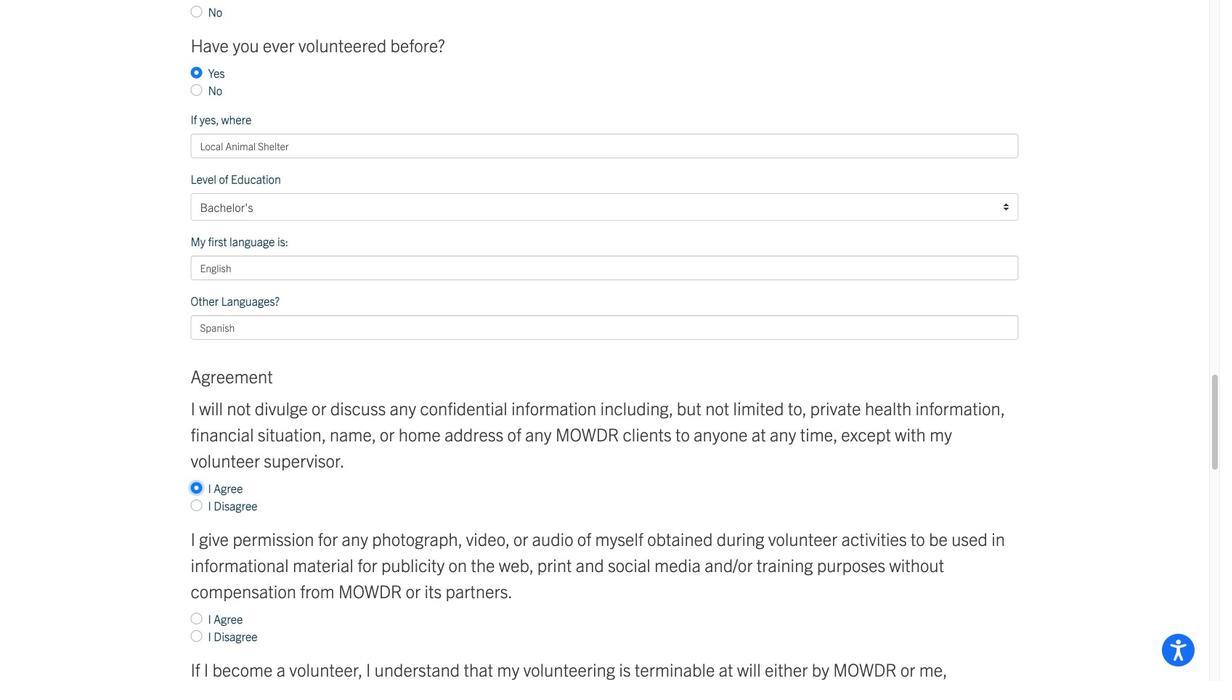 Task type: locate. For each thing, give the bounding box(es) containing it.
0 vertical spatial option group
[[191, 32, 1019, 99]]

3 option group from the top
[[191, 526, 1019, 645]]

1 option group from the top
[[191, 32, 1019, 99]]

2 vertical spatial option group
[[191, 526, 1019, 645]]

option group
[[191, 32, 1019, 99], [191, 395, 1019, 515], [191, 526, 1019, 645]]

1 vertical spatial option group
[[191, 395, 1019, 515]]

None text field
[[191, 134, 1019, 158], [191, 256, 1019, 281], [191, 315, 1019, 340], [191, 134, 1019, 158], [191, 256, 1019, 281], [191, 315, 1019, 340]]



Task type: describe. For each thing, give the bounding box(es) containing it.
open accessibe: accessibility options, statement and help image
[[1171, 640, 1187, 661]]

2 option group from the top
[[191, 395, 1019, 515]]



